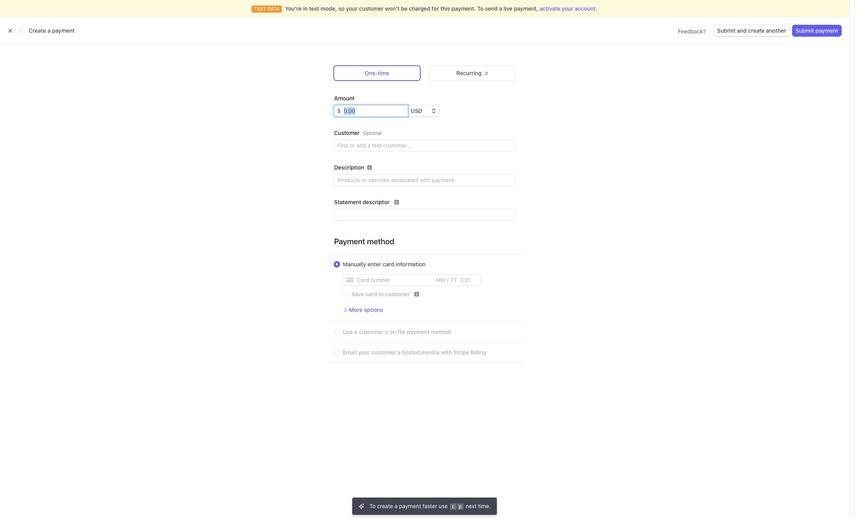 Task type: describe. For each thing, give the bounding box(es) containing it.
faster
[[423, 503, 438, 510]]

charged
[[409, 5, 431, 12]]

stripe
[[454, 349, 469, 356]]

customer's
[[359, 329, 388, 335]]

.
[[596, 5, 598, 12]]

to
[[379, 291, 384, 297]]

payment
[[334, 237, 366, 246]]

recurring link
[[430, 66, 515, 80]]

manually
[[343, 261, 366, 268]]

on
[[390, 329, 396, 335]]

payment,
[[514, 5, 539, 12]]

p
[[459, 504, 462, 510]]

a left faster
[[395, 503, 398, 510]]

1 vertical spatial to
[[370, 503, 376, 510]]

use
[[343, 329, 353, 335]]

optional
[[363, 130, 382, 136]]

submit payment
[[796, 27, 839, 34]]

save card to customer
[[352, 291, 410, 297]]

mode,
[[321, 5, 337, 12]]

create
[[29, 27, 46, 34]]

more
[[349, 307, 363, 313]]

another
[[767, 27, 787, 34]]

create a payment
[[29, 27, 75, 34]]

0 horizontal spatial method
[[367, 237, 395, 246]]

a right use
[[355, 329, 358, 335]]

send
[[485, 5, 498, 12]]

next
[[466, 503, 477, 510]]

a left hosted
[[398, 349, 401, 356]]

payment method
[[334, 237, 395, 246]]

amount
[[334, 95, 355, 102]]

customer optional
[[334, 129, 382, 136]]

usd button
[[408, 105, 439, 116]]

statement descriptor
[[334, 199, 390, 205]]

payment.
[[452, 5, 476, 12]]

Description text field
[[334, 175, 515, 186]]

0 horizontal spatial create
[[377, 503, 393, 510]]

statement
[[334, 199, 362, 205]]

usd
[[411, 107, 423, 114]]

1 horizontal spatial your
[[359, 349, 370, 356]]

this
[[441, 5, 450, 12]]

a right create
[[48, 27, 51, 34]]

$
[[338, 107, 341, 114]]

use a customer's on file payment method
[[343, 329, 451, 335]]

manually enter card information
[[343, 261, 426, 268]]

you're
[[285, 5, 302, 12]]

customer
[[334, 129, 360, 136]]

use
[[439, 503, 448, 510]]

time
[[378, 70, 390, 76]]



Task type: vqa. For each thing, say whether or not it's contained in the screenshot.
Carbon
no



Task type: locate. For each thing, give the bounding box(es) containing it.
0 horizontal spatial your
[[346, 5, 358, 12]]

customer right to
[[385, 291, 410, 297]]

submit
[[718, 27, 736, 34], [796, 27, 815, 34]]

enter
[[368, 261, 382, 268]]

activate your account link
[[540, 5, 596, 12]]

1 horizontal spatial submit
[[796, 27, 815, 34]]

more options button
[[343, 306, 384, 314]]

feedback?
[[678, 28, 707, 35]]

submit left and
[[718, 27, 736, 34]]

email your customer a hosted invoice with stripe billing
[[343, 349, 487, 356]]

1 vertical spatial customer
[[385, 291, 410, 297]]

1 submit from the left
[[718, 27, 736, 34]]

test
[[309, 5, 319, 12]]

submit payment button
[[793, 25, 842, 36]]

2 vertical spatial customer
[[372, 349, 396, 356]]

create inside button
[[749, 27, 765, 34]]

activate
[[540, 5, 561, 12]]

0 vertical spatial to
[[478, 5, 484, 12]]

email
[[343, 349, 357, 356]]

0 horizontal spatial to
[[370, 503, 376, 510]]

a left live
[[499, 5, 503, 12]]

one-
[[365, 70, 378, 76]]

recurring
[[457, 70, 482, 76]]

method up with
[[431, 329, 451, 335]]

$ button
[[334, 105, 341, 116]]

submit and create another
[[718, 27, 787, 34]]

None text field
[[341, 105, 408, 116]]

0 vertical spatial customer
[[359, 5, 384, 12]]

submit for submit and create another
[[718, 27, 736, 34]]

method up manually enter card information in the bottom left of the page
[[367, 237, 395, 246]]

options
[[364, 307, 384, 313]]

1 vertical spatial card
[[366, 291, 377, 297]]

0 horizontal spatial submit
[[718, 27, 736, 34]]

customer down the on
[[372, 349, 396, 356]]

descriptor
[[363, 199, 390, 205]]

payment inside button
[[816, 27, 839, 34]]

description
[[334, 164, 364, 171]]

account
[[575, 5, 596, 12]]

in
[[303, 5, 308, 12]]

invoice
[[422, 349, 440, 356]]

card left to
[[366, 291, 377, 297]]

won't
[[385, 5, 400, 12]]

1 horizontal spatial to
[[478, 5, 484, 12]]

0 vertical spatial create
[[749, 27, 765, 34]]

and
[[738, 27, 747, 34]]

to
[[478, 5, 484, 12], [370, 503, 376, 510]]

submit for submit payment
[[796, 27, 815, 34]]

a
[[499, 5, 503, 12], [48, 27, 51, 34], [355, 329, 358, 335], [398, 349, 401, 356], [395, 503, 398, 510]]

Find or add a test customer… text field
[[334, 140, 515, 151]]

1 horizontal spatial method
[[431, 329, 451, 335]]

you're in test mode, so your customer won't be charged for this payment. to send a live payment, activate your account .
[[285, 5, 598, 12]]

1 horizontal spatial create
[[749, 27, 765, 34]]

be
[[401, 5, 408, 12]]

2 horizontal spatial your
[[562, 5, 574, 12]]

with
[[441, 349, 452, 356]]

c
[[452, 504, 455, 510]]

customer
[[359, 5, 384, 12], [385, 291, 410, 297], [372, 349, 396, 356]]

your right so
[[346, 5, 358, 12]]

more options
[[349, 307, 384, 313]]

1 horizontal spatial card
[[383, 261, 395, 268]]

information
[[396, 261, 426, 268]]

submit and create another button
[[715, 25, 790, 36]]

None text field
[[334, 209, 515, 220]]

your right "activate"
[[562, 5, 574, 12]]

payment
[[52, 27, 75, 34], [816, 27, 839, 34], [407, 329, 430, 335], [399, 503, 421, 510]]

submit right another
[[796, 27, 815, 34]]

live
[[504, 5, 513, 12]]

card
[[383, 261, 395, 268], [366, 291, 377, 297]]

0 vertical spatial card
[[383, 261, 395, 268]]

time.
[[478, 503, 491, 510]]

one-time
[[365, 70, 390, 76]]

hosted
[[402, 349, 420, 356]]

billing
[[471, 349, 487, 356]]

1 vertical spatial method
[[431, 329, 451, 335]]

save
[[352, 291, 364, 297]]

p next time.
[[459, 503, 491, 510]]

so
[[339, 5, 345, 12]]

create
[[749, 27, 765, 34], [377, 503, 393, 510]]

your
[[346, 5, 358, 12], [562, 5, 574, 12], [359, 349, 370, 356]]

card right enter
[[383, 261, 395, 268]]

to create a payment faster use c
[[370, 503, 455, 510]]

your right email
[[359, 349, 370, 356]]

for
[[432, 5, 439, 12]]

file
[[398, 329, 406, 335]]

feedback? button
[[678, 28, 707, 35]]

1 vertical spatial create
[[377, 503, 393, 510]]

0 vertical spatial method
[[367, 237, 395, 246]]

2 submit from the left
[[796, 27, 815, 34]]

customer left won't
[[359, 5, 384, 12]]

0 horizontal spatial card
[[366, 291, 377, 297]]

method
[[367, 237, 395, 246], [431, 329, 451, 335]]



